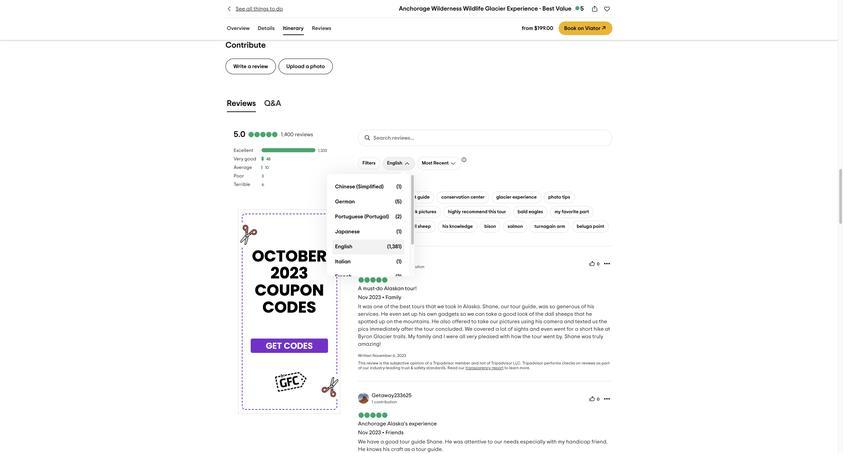 Task type: vqa. For each thing, say whether or not it's contained in the screenshot.
united states
no



Task type: locate. For each thing, give the bounding box(es) containing it.
his left knowledge
[[442, 224, 448, 229]]

1 vertical spatial with
[[547, 439, 557, 444]]

1
[[399, 265, 401, 269], [372, 400, 373, 404]]

tours up book on viator link
[[573, 4, 597, 13]]

0 vertical spatial •
[[382, 295, 384, 300]]

itinerary
[[283, 26, 304, 31]]

photo right upload
[[310, 64, 325, 69]]

5
[[580, 6, 584, 12]]

1 vertical spatial 5.0 of 5 bubbles image
[[358, 277, 388, 283]]

filters
[[363, 161, 376, 166]]

tours inside 4wd tours link
[[488, 4, 512, 13]]

glacier down immediately
[[374, 334, 392, 339]]

part right favorite
[[580, 209, 589, 214]]

up
[[411, 311, 418, 317], [379, 319, 385, 324]]

option containing english
[[332, 239, 404, 254]]

so
[[549, 304, 555, 309], [460, 311, 466, 317]]

option
[[332, 179, 404, 194], [332, 194, 404, 209], [332, 209, 404, 224], [332, 224, 404, 239], [332, 239, 404, 254], [332, 254, 404, 269], [332, 269, 404, 284]]

1 vertical spatial pictures
[[499, 319, 520, 324]]

1 vertical spatial glacier
[[381, 209, 396, 214]]

5.0 of 5 bubbles image for anchorage alaska's experience
[[358, 412, 388, 418]]

a must-do alaskan tour! nov 2023 • family
[[358, 286, 417, 300]]

mentions
[[379, 181, 401, 187]]

0 horizontal spatial so
[[460, 311, 466, 317]]

1 vertical spatial we
[[358, 439, 366, 444]]

5.0 of 5 bubbles image down getaway233625 image at the bottom
[[358, 412, 388, 418]]

1 horizontal spatial experience
[[513, 195, 537, 200]]

guide inside button
[[417, 195, 430, 200]]

list box
[[327, 174, 415, 284]]

from $199.00
[[522, 26, 553, 31]]

own
[[427, 311, 437, 317]]

1 inside getaway233625 1 contribution
[[372, 400, 373, 404]]

my
[[408, 334, 415, 339]]

to inside the we have a good tour guide shane. he was attentive to our needs especially with my handicap friend. he knows his craft as a tour guide.
[[488, 439, 493, 444]]

must-
[[363, 286, 376, 291]]

(1) for japanese
[[396, 229, 402, 234]]

our down this
[[363, 366, 369, 370]]

tours for 4wd tours
[[488, 4, 512, 13]]

1 horizontal spatial anchorage
[[399, 6, 430, 12]]

0 horizontal spatial good
[[245, 157, 256, 161]]

dall sheep
[[409, 224, 431, 229]]

0 vertical spatial 0
[[597, 262, 600, 266]]

guide left the shane.
[[411, 439, 425, 444]]

1 vertical spatial good
[[503, 311, 516, 317]]

getaway233625 link
[[372, 393, 412, 398]]

0 horizontal spatial we
[[358, 439, 366, 444]]

even down camera
[[541, 326, 553, 332]]

5 option from the top
[[332, 239, 404, 254]]

0 horizontal spatial photo
[[310, 64, 325, 69]]

0 vertical spatial reviews button
[[311, 24, 333, 35]]

1 vertical spatial guide
[[411, 439, 425, 444]]

0 horizontal spatial 1
[[372, 400, 373, 404]]

0 horizontal spatial part
[[580, 209, 589, 214]]

3 option from the top
[[332, 209, 404, 224]]

even left set
[[389, 311, 401, 317]]

0 horizontal spatial pictures
[[419, 209, 436, 214]]

0 vertical spatial even
[[389, 311, 401, 317]]

(1)
[[396, 184, 402, 189], [396, 229, 402, 234], [396, 259, 402, 264]]

our left needs
[[494, 439, 502, 444]]

to down can
[[471, 319, 477, 324]]

c
[[393, 257, 397, 263]]

1 vertical spatial (2)
[[396, 274, 402, 279]]

bison button
[[480, 221, 500, 233]]

1,333
[[318, 149, 327, 153]]

tours
[[488, 4, 512, 13], [573, 4, 597, 13]]

anchorage for anchorage alaska's experience nov 2023 • friends
[[358, 421, 386, 426]]

reviews inside the this review is the subjective opinion of a tripadvisor member and not of tripadvisor llc. tripadvisor performs checks on reviews as part of our industry-leading trust & safety standards. read our
[[582, 361, 595, 365]]

took up gadgets
[[445, 304, 456, 309]]

tour up look
[[510, 304, 521, 309]]

reviews right itinerary at the top left of page
[[312, 26, 331, 31]]

4 option from the top
[[332, 224, 404, 239]]

1 horizontal spatial reviews button
[[311, 24, 333, 35]]

1 horizontal spatial up
[[411, 311, 418, 317]]

nov down a on the left bottom
[[358, 295, 368, 300]]

0 vertical spatial as
[[596, 361, 601, 365]]

0 vertical spatial nov
[[358, 295, 368, 300]]

2 option from the top
[[332, 194, 404, 209]]

with inside the we have a good tour guide shane. he was attentive to our needs especially with my handicap friend. he knows his craft as a tour guide.
[[547, 439, 557, 444]]

1 vertical spatial so
[[460, 311, 466, 317]]

german
[[335, 199, 355, 204]]

a right write
[[248, 64, 251, 69]]

good up craft
[[385, 439, 399, 444]]

recommend
[[462, 209, 487, 214]]

a down 'shane,'
[[498, 311, 502, 317]]

up up immediately
[[379, 319, 385, 324]]

reviews button right itinerary button
[[311, 24, 333, 35]]

immediately
[[370, 326, 400, 332]]

the down guide,
[[535, 311, 544, 317]]

up up mountains.
[[411, 311, 418, 317]]

(1) up (1,381)
[[396, 229, 402, 234]]

turnagain arm button
[[530, 221, 570, 233]]

2 0 from the top
[[597, 397, 600, 401]]

anchorage alaska's experience link
[[358, 421, 437, 426]]

1 horizontal spatial reviews
[[312, 26, 331, 31]]

1 (2) from the top
[[396, 214, 402, 219]]

tours inside "hiking tours" "link"
[[573, 4, 597, 13]]

good inside "it was one of the best tours that we took in alaska. shane, our tour guide, was so generous of his services. he even set up his own gadgets so we can take a good look of the dall sheeps that he spotted up on the mountains. he also offered to take our pictures using his camera and texted us the pics immediately after the tour concluded. we covered a lot of sights and even went for a short hike at byron glacier trails. my family and i were all very pleased with how the tour went by. shane was truly amazing!"
[[503, 311, 516, 317]]

part
[[580, 209, 589, 214], [602, 361, 610, 365]]

popular mentions
[[358, 181, 401, 187]]

1 tab list from the top
[[217, 22, 341, 36]]

good inside filter reviews element
[[245, 157, 256, 161]]

1 option from the top
[[332, 179, 404, 194]]

getaway233625 image
[[358, 393, 369, 404]]

0 horizontal spatial glacier
[[381, 209, 396, 214]]

0 for it was one of the best tours that we took in alaska. shane, our tour guide, was so generous of his services. he even set up his own gadgets so we can take a good look of the dall sheeps that he spotted up on the mountains. he also offered to take our pictures using his camera and texted us the pics immediately after the tour concluded. we covered a lot of sights and even went for a short hike at byron glacier trails. my family and i were all very pleased with how the tour went by. shane was truly amazing!
[[597, 262, 600, 266]]

that up texted
[[574, 311, 585, 317]]

0 button for we have a good tour guide shane. he was attentive to our needs especially with my handicap friend.
[[587, 393, 602, 404]]

tour up family
[[424, 326, 434, 332]]

we inside "it was one of the best tours that we took in alaska. shane, our tour guide, was so generous of his services. he even set up his own gadgets so we can take a good look of the dall sheeps that he spotted up on the mountains. he also offered to take our pictures using his camera and texted us the pics immediately after the tour concluded. we covered a lot of sights and even went for a short hike at byron glacier trails. my family and i were all very pleased with how the tour went by. shane was truly amazing!"
[[465, 326, 473, 332]]

services.
[[358, 311, 380, 317]]

on right book
[[578, 26, 584, 31]]

1 vertical spatial reviews button
[[226, 97, 257, 112]]

english up italian
[[335, 244, 352, 249]]

contribution inside marissa c 1 contribution
[[401, 265, 424, 269]]

2 nov from the top
[[358, 430, 368, 435]]

so up offered
[[460, 311, 466, 317]]

reviews for reviews button to the top
[[312, 26, 331, 31]]

1 horizontal spatial we
[[465, 326, 473, 332]]

0 horizontal spatial contribution
[[374, 400, 397, 404]]

2 (2) from the top
[[396, 274, 402, 279]]

0 vertical spatial tab list
[[217, 22, 341, 36]]

0 vertical spatial glacier
[[485, 6, 506, 12]]

glacier
[[485, 6, 506, 12], [374, 334, 392, 339]]

that up own
[[426, 304, 436, 309]]

dall inside "it was one of the best tours that we took in alaska. shane, our tour guide, was so generous of his services. he even set up his own gadgets so we can take a good look of the dall sheeps that he spotted up on the mountains. he also offered to take our pictures using his camera and texted us the pics immediately after the tour concluded. we covered a lot of sights and even went for a short hike at byron glacier trails. my family and i were all very pleased with how the tour went by. shane was truly amazing!"
[[545, 311, 554, 317]]

the up after
[[394, 319, 402, 324]]

(5)
[[395, 199, 402, 204]]

0 horizontal spatial all
[[246, 6, 252, 12]]

7 option from the top
[[332, 269, 404, 284]]

2023 up one
[[369, 295, 381, 300]]

the
[[390, 304, 398, 309], [535, 311, 544, 317], [394, 319, 402, 324], [599, 319, 607, 324], [415, 326, 423, 332], [522, 334, 531, 339], [383, 361, 389, 365]]

trips
[[251, 4, 273, 13]]

opinion
[[410, 361, 424, 365]]

all left very
[[459, 334, 465, 339]]

1 horizontal spatial tripadvisor
[[491, 361, 512, 365]]

0 vertical spatial guide
[[417, 195, 430, 200]]

0 horizontal spatial as
[[404, 447, 410, 452]]

0 for we have a good tour guide shane. he was attentive to our needs especially with my handicap friend.
[[597, 397, 600, 401]]

2 0 button from the top
[[587, 393, 602, 404]]

review inside the this review is the subjective opinion of a tripadvisor member and not of tripadvisor llc. tripadvisor performs checks on reviews as part of our industry-leading trust & safety standards. read our
[[367, 361, 378, 365]]

contribution down getaway233625
[[374, 400, 397, 404]]

and
[[564, 319, 574, 324], [530, 326, 540, 332], [432, 334, 442, 339], [471, 361, 479, 365]]

0 vertical spatial went
[[554, 326, 566, 332]]

pictures inside "it was one of the best tours that we took in alaska. shane, our tour guide, was so generous of his services. he even set up his own gadgets so we can take a good look of the dall sheeps that he spotted up on the mountains. he also offered to take our pictures using his camera and texted us the pics immediately after the tour concluded. we covered a lot of sights and even went for a short hike at byron glacier trails. my family and i were all very pleased with how the tour went by. shane was truly amazing!"
[[499, 319, 520, 324]]

photo left tips
[[548, 195, 561, 200]]

q&a button
[[263, 97, 283, 112]]

0 vertical spatial with
[[500, 334, 510, 339]]

as
[[596, 361, 601, 365], [404, 447, 410, 452]]

contribution up "tour!"
[[401, 265, 424, 269]]

using
[[521, 319, 534, 324]]

1 (1) from the top
[[396, 184, 402, 189]]

glacier inside button
[[496, 195, 511, 200]]

more.
[[520, 366, 530, 370]]

that
[[426, 304, 436, 309], [574, 311, 585, 317]]

0 vertical spatial 2023
[[369, 295, 381, 300]]

average
[[234, 165, 252, 170]]

nov inside the a must-do alaskan tour! nov 2023 • family
[[358, 295, 368, 300]]

pleased
[[478, 334, 499, 339]]

nov
[[358, 295, 368, 300], [358, 430, 368, 435]]

1 horizontal spatial glacier
[[485, 6, 506, 12]]

1 horizontal spatial with
[[547, 439, 557, 444]]

english button
[[383, 157, 415, 170]]

0 horizontal spatial reviews
[[295, 132, 313, 137]]

chinese (simplified)
[[335, 184, 384, 189]]

1 horizontal spatial dall
[[545, 311, 554, 317]]

eagles
[[529, 209, 543, 214]]

0 button left open options menu image
[[587, 258, 602, 269]]

reviews
[[295, 132, 313, 137], [582, 361, 595, 365]]

take
[[486, 311, 497, 317], [478, 319, 489, 324]]

5.0 of 5 bubbles image up the must- in the left bottom of the page
[[358, 277, 388, 283]]

experience up the shane.
[[409, 421, 437, 426]]

a
[[248, 64, 251, 69], [306, 64, 309, 69], [498, 311, 502, 317], [496, 326, 499, 332], [575, 326, 578, 332], [430, 361, 432, 365], [381, 439, 384, 444], [411, 447, 415, 452]]

viator
[[585, 26, 601, 31]]

to right the attentive at the bottom right
[[488, 439, 493, 444]]

tab list containing reviews
[[217, 96, 621, 113]]

1 tours from the left
[[488, 4, 512, 13]]

beluga
[[577, 224, 592, 229]]

1 vertical spatial on
[[386, 319, 393, 324]]

all right see
[[246, 6, 252, 12]]

(2) down "(5)"
[[396, 214, 402, 219]]

getaway233625 1 contribution
[[372, 393, 412, 404]]

do left alaskan
[[376, 286, 383, 291]]

2 vertical spatial 5.0 of 5 bubbles image
[[358, 412, 388, 418]]

0 vertical spatial we
[[465, 326, 473, 332]]

tour right "this"
[[497, 209, 506, 214]]

option containing japanese
[[332, 224, 404, 239]]

wilderness
[[431, 6, 462, 12]]

bison
[[484, 224, 496, 229]]

1 vertical spatial part
[[602, 361, 610, 365]]

0
[[597, 262, 600, 266], [597, 397, 600, 401]]

marissa c 1 contribution
[[372, 257, 424, 269]]

1 horizontal spatial part
[[602, 361, 610, 365]]

0 horizontal spatial glacier
[[374, 334, 392, 339]]

0 vertical spatial my
[[555, 209, 561, 214]]

0 button left open options menu icon
[[587, 393, 602, 404]]

shane.
[[427, 439, 444, 444]]

1 vertical spatial glacier
[[374, 334, 392, 339]]

on up immediately
[[386, 319, 393, 324]]

of
[[384, 304, 389, 309], [581, 304, 586, 309], [529, 311, 534, 317], [508, 326, 513, 332], [425, 361, 429, 365], [487, 361, 490, 365], [358, 366, 362, 370]]

his knowledge button
[[438, 221, 477, 233]]

2 (1) from the top
[[396, 229, 402, 234]]

bald eagles
[[518, 209, 543, 214]]

2023 inside the a must-do alaskan tour! nov 2023 • family
[[369, 295, 381, 300]]

1 vertical spatial reviews
[[582, 361, 595, 365]]

0 horizontal spatial tours
[[488, 4, 512, 13]]

• inside the a must-do alaskan tour! nov 2023 • family
[[382, 295, 384, 300]]

so up camera
[[549, 304, 555, 309]]

1 0 button from the top
[[587, 258, 602, 269]]

itinerary button
[[282, 24, 305, 35]]

we left "have"
[[358, 439, 366, 444]]

reviews up 5.0
[[227, 99, 256, 108]]

1 vertical spatial english
[[335, 244, 352, 249]]

1 vertical spatial my
[[558, 439, 565, 444]]

1 0 from the top
[[597, 262, 600, 266]]

the down sights
[[522, 334, 531, 339]]

photo
[[310, 64, 325, 69], [548, 195, 561, 200]]

1 vertical spatial (1)
[[396, 229, 402, 234]]

1 vertical spatial tab list
[[217, 96, 621, 113]]

(1) for chinese (simplified)
[[396, 184, 402, 189]]

1 horizontal spatial good
[[385, 439, 399, 444]]

2 tripadvisor from the left
[[491, 361, 512, 365]]

anchorage left wilderness
[[399, 6, 430, 12]]

option containing german
[[332, 194, 404, 209]]

2 tours from the left
[[573, 4, 597, 13]]

with down lot
[[500, 334, 510, 339]]

written november 6, 2023
[[358, 354, 406, 358]]

1 inside marissa c 1 contribution
[[399, 265, 401, 269]]

1 vertical spatial even
[[541, 326, 553, 332]]

1 nov from the top
[[358, 295, 368, 300]]

2023 right 6,
[[397, 354, 406, 358]]

standards.
[[426, 366, 447, 370]]

(1) up "(5)"
[[396, 184, 402, 189]]

to right "things"
[[270, 6, 275, 12]]

1 horizontal spatial photo
[[548, 195, 561, 200]]

glacier experience
[[496, 195, 537, 200]]

from
[[522, 26, 533, 31]]

• left friends on the left bottom of page
[[382, 430, 384, 435]]

our inside the we have a good tour guide shane. he was attentive to our needs especially with my handicap friend. he knows his craft as a tour guide.
[[494, 439, 502, 444]]

upload
[[286, 64, 304, 69]]

search image
[[364, 134, 371, 141]]

0 vertical spatial photo
[[310, 64, 325, 69]]

6 option from the top
[[332, 254, 404, 269]]

1 vertical spatial anchorage
[[358, 421, 386, 426]]

hike
[[594, 326, 604, 332]]

glacier down "(5)"
[[381, 209, 396, 214]]

photo tips button
[[544, 191, 575, 203]]

a right "have"
[[381, 439, 384, 444]]

dall up camera
[[545, 311, 554, 317]]

italian
[[335, 259, 351, 264]]

0 horizontal spatial reviews
[[227, 99, 256, 108]]

do right trips
[[276, 6, 283, 12]]

0 button for it was one of the best tours that we took in alaska. shane, our tour guide, was so generous of his services. he even set up his own gadgets so we can take a good look of the dall sheeps that he spotted up on the mountains. he also offered to take our pictures using his camera and texted us the pics immediately after the tour concluded. we covered a lot of sights and even went for a short hike at byron glacier trails. my family and i were all very pleased with how the tour went by. shane was truly amazing!
[[587, 258, 602, 269]]

us
[[592, 319, 598, 324]]

1 vertical spatial •
[[382, 430, 384, 435]]

2 vertical spatial 2023
[[369, 430, 381, 435]]

(1) for italian
[[396, 259, 402, 264]]

tab list
[[217, 22, 341, 36], [217, 96, 621, 113]]

0 vertical spatial take
[[486, 311, 497, 317]]

1 vertical spatial take
[[478, 319, 489, 324]]

0 vertical spatial contribution
[[401, 265, 424, 269]]

1 horizontal spatial pictures
[[499, 319, 520, 324]]

experience inside anchorage alaska's experience nov 2023 • friends
[[409, 421, 437, 426]]

the down family
[[390, 304, 398, 309]]

glacier
[[496, 195, 511, 200], [381, 209, 396, 214]]

1 vertical spatial all
[[459, 334, 465, 339]]

pictures inside button
[[419, 209, 436, 214]]

best
[[542, 6, 554, 12]]

with right especially in the bottom right of the page
[[547, 439, 557, 444]]

good left look
[[503, 311, 516, 317]]

tours right 4wd
[[488, 4, 512, 13]]

• inside anchorage alaska's experience nov 2023 • friends
[[382, 430, 384, 435]]

0 horizontal spatial anchorage
[[358, 421, 386, 426]]

was down short at the right bottom of the page
[[582, 334, 591, 339]]

a right craft
[[411, 447, 415, 452]]

sheeps
[[555, 311, 573, 317]]

nov inside anchorage alaska's experience nov 2023 • friends
[[358, 430, 368, 435]]

tours for hiking tours
[[573, 4, 597, 13]]

1 vertical spatial reviews
[[227, 99, 256, 108]]

tour inside button
[[497, 209, 506, 214]]

1 vertical spatial contribution
[[374, 400, 397, 404]]

we up gadgets
[[437, 304, 444, 309]]

anchorage up "have"
[[358, 421, 386, 426]]

guide inside the we have a good tour guide shane. he was attentive to our needs especially with my handicap friend. he knows his craft as a tour guide.
[[411, 439, 425, 444]]

glacier right center
[[496, 195, 511, 200]]

0 vertical spatial glacier
[[496, 195, 511, 200]]

2 tab list from the top
[[217, 96, 621, 113]]

0 vertical spatial 1
[[399, 265, 401, 269]]

anchorage alaska's experience nov 2023 • friends
[[358, 421, 437, 435]]

•
[[382, 295, 384, 300], [382, 430, 384, 435]]

good down excellent
[[245, 157, 256, 161]]

dall left sheep
[[409, 224, 417, 229]]

bald eagles button
[[513, 206, 548, 218]]

we down alaska.
[[467, 311, 474, 317]]

1 vertical spatial nov
[[358, 430, 368, 435]]

and inside the this review is the subjective opinion of a tripadvisor member and not of tripadvisor llc. tripadvisor performs checks on reviews as part of our industry-leading trust & safety standards. read our
[[471, 361, 479, 365]]

list box containing chinese (simplified)
[[327, 174, 415, 284]]

went up by.
[[554, 326, 566, 332]]

1 vertical spatial experience
[[409, 421, 437, 426]]

0 horizontal spatial reviews button
[[226, 97, 257, 112]]

0 horizontal spatial tripadvisor
[[433, 361, 454, 365]]

1 vertical spatial 0
[[597, 397, 600, 401]]

1 horizontal spatial contribution
[[401, 265, 424, 269]]

1 horizontal spatial took
[[445, 304, 456, 309]]

guide right great on the top
[[417, 195, 430, 200]]

1 right getaway233625 image at the bottom
[[372, 400, 373, 404]]

family
[[417, 334, 431, 339]]

nov up "have"
[[358, 430, 368, 435]]

5.0 of 5 bubbles image for a must-do alaskan tour!
[[358, 277, 388, 283]]

(1,381)
[[387, 244, 402, 249]]

3 (1) from the top
[[396, 259, 402, 264]]

was left the attentive at the bottom right
[[453, 439, 463, 444]]

his inside the we have a good tour guide shane. he was attentive to our needs especially with my handicap friend. he knows his craft as a tour guide.
[[383, 447, 390, 452]]

Search search field
[[358, 130, 612, 146]]

his up he
[[587, 304, 594, 309]]

1 vertical spatial 0 button
[[587, 393, 602, 404]]

5.0 of 5 bubbles image
[[248, 132, 278, 137], [358, 277, 388, 283], [358, 412, 388, 418]]

glacier right wildlife
[[485, 6, 506, 12]]

all
[[246, 6, 252, 12], [459, 334, 465, 339]]

set
[[403, 311, 410, 317]]

truly
[[592, 334, 603, 339]]

of down guide,
[[529, 311, 534, 317]]

0 vertical spatial we
[[437, 304, 444, 309]]

1 horizontal spatial 1
[[399, 265, 401, 269]]

2 vertical spatial (1)
[[396, 259, 402, 264]]

2 horizontal spatial good
[[503, 311, 516, 317]]

my favorite part
[[555, 209, 589, 214]]

he
[[586, 311, 592, 317]]

0 horizontal spatial dall
[[409, 224, 417, 229]]

1 horizontal spatial review
[[367, 361, 378, 365]]

5.0 of 5 bubbles image right 5.0
[[248, 132, 278, 137]]

to left the learn
[[504, 366, 508, 370]]

written
[[358, 354, 372, 358]]

2 • from the top
[[382, 430, 384, 435]]

anchorage wilderness wildlife glacier experience - best value
[[399, 6, 572, 12]]

0 vertical spatial part
[[580, 209, 589, 214]]

0 vertical spatial took
[[408, 209, 418, 214]]

alaska.
[[463, 304, 481, 309]]

anchorage inside anchorage alaska's experience nov 2023 • friends
[[358, 421, 386, 426]]

portage
[[363, 209, 380, 214]]

tour left 'guide.'
[[416, 447, 426, 452]]

2023 up "have"
[[369, 430, 381, 435]]

our right 'shane,'
[[501, 304, 509, 309]]

1 • from the top
[[382, 295, 384, 300]]

0 vertical spatial 5.0 of 5 bubbles image
[[248, 132, 278, 137]]

reviews for the leftmost reviews button
[[227, 99, 256, 108]]

0 left open options menu image
[[597, 262, 600, 266]]

tripadvisor up standards.
[[433, 361, 454, 365]]

1 horizontal spatial english
[[387, 161, 402, 166]]



Task type: describe. For each thing, give the bounding box(es) containing it.
anchorage for anchorage wilderness wildlife glacier experience - best value
[[399, 6, 430, 12]]

day
[[231, 4, 249, 13]]

portage glacier button
[[358, 206, 401, 218]]

turnagain
[[535, 224, 556, 229]]

0 horizontal spatial up
[[379, 319, 385, 324]]

0 vertical spatial reviews
[[295, 132, 313, 137]]

6
[[262, 183, 264, 187]]

took inside took pictures button
[[408, 209, 418, 214]]

$199.00
[[534, 26, 553, 31]]

good inside the we have a good tour guide shane. he was attentive to our needs especially with my handicap friend. he knows his craft as a tour guide.
[[385, 439, 399, 444]]

review inside "link"
[[252, 64, 268, 69]]

0 vertical spatial that
[[426, 304, 436, 309]]

spotted
[[358, 319, 378, 324]]

craft
[[391, 447, 403, 452]]

-
[[539, 6, 541, 12]]

he down one
[[381, 311, 388, 317]]

this review is the subjective opinion of a tripadvisor member and not of tripadvisor llc. tripadvisor performs checks on reviews as part of our industry-leading trust & safety standards. read our
[[358, 361, 610, 370]]

performs
[[544, 361, 561, 365]]

of up he
[[581, 304, 586, 309]]

short
[[580, 326, 592, 332]]

sheep
[[418, 224, 431, 229]]

the inside the this review is the subjective opinion of a tripadvisor member and not of tripadvisor llc. tripadvisor performs checks on reviews as part of our industry-leading trust & safety standards. read our
[[383, 361, 389, 365]]

a
[[358, 286, 362, 291]]

best
[[400, 304, 411, 309]]

was right guide,
[[539, 304, 548, 309]]

write
[[233, 64, 247, 69]]

knows
[[367, 447, 382, 452]]

0 horizontal spatial even
[[389, 311, 401, 317]]

great guide
[[405, 195, 430, 200]]

of down this
[[358, 366, 362, 370]]

do inside the a must-do alaskan tour! nov 2023 • family
[[376, 286, 383, 291]]

for
[[567, 326, 574, 332]]

have
[[367, 439, 379, 444]]

and down the using
[[530, 326, 540, 332]]

4wd
[[465, 4, 486, 13]]

1 horizontal spatial we
[[467, 311, 474, 317]]

how
[[511, 334, 521, 339]]

1 horizontal spatial that
[[574, 311, 585, 317]]

things
[[254, 6, 269, 12]]

0 vertical spatial all
[[246, 6, 252, 12]]

1 horizontal spatial even
[[541, 326, 553, 332]]

transparency
[[466, 366, 491, 370]]

trust
[[401, 366, 410, 370]]

pics
[[358, 326, 368, 332]]

a inside upload a photo "link"
[[306, 64, 309, 69]]

glacier inside portage glacier button
[[381, 209, 396, 214]]

5.0
[[234, 130, 245, 139]]

hiking tours link
[[537, 0, 610, 19]]

part inside the this review is the subjective opinion of a tripadvisor member and not of tripadvisor llc. tripadvisor performs checks on reviews as part of our industry-leading trust & safety standards. read our
[[602, 361, 610, 365]]

0 horizontal spatial we
[[437, 304, 444, 309]]

0 vertical spatial on
[[578, 26, 584, 31]]

48
[[266, 157, 271, 161]]

of up safety at the bottom of the page
[[425, 361, 429, 365]]

contribute
[[226, 41, 266, 49]]

portuguese
[[335, 214, 363, 219]]

3 tripadvisor from the left
[[522, 361, 543, 365]]

marissa
[[372, 257, 391, 263]]

all inside "it was one of the best tours that we took in alaska. shane, our tour guide, was so generous of his services. he even set up his own gadgets so we can take a good look of the dall sheeps that he spotted up on the mountains. he also offered to take our pictures using his camera and texted us the pics immediately after the tour concluded. we covered a lot of sights and even went for a short hike at byron glacier trails. my family and i were all very pleased with how the tour went by. shane was truly amazing!"
[[459, 334, 465, 339]]

conservation
[[441, 195, 470, 200]]

not
[[480, 361, 486, 365]]

with inside "it was one of the best tours that we took in alaska. shane, our tour guide, was so generous of his services. he even set up his own gadgets so we can take a good look of the dall sheeps that he spotted up on the mountains. he also offered to take our pictures using his camera and texted us the pics immediately after the tour concluded. we covered a lot of sights and even went for a short hike at byron glacier trails. my family and i were all very pleased with how the tour went by. shane was truly amazing!"
[[500, 334, 510, 339]]

and left i on the bottom
[[432, 334, 442, 339]]

2023 inside anchorage alaska's experience nov 2023 • friends
[[369, 430, 381, 435]]

dall sheep button
[[404, 221, 435, 233]]

save to a trip image
[[604, 5, 610, 12]]

guide,
[[522, 304, 537, 309]]

his right the using
[[535, 319, 542, 324]]

part inside button
[[580, 209, 589, 214]]

a left lot
[[496, 326, 499, 332]]

this
[[489, 209, 496, 214]]

1 horizontal spatial so
[[549, 304, 555, 309]]

were
[[446, 334, 458, 339]]

camera
[[543, 319, 563, 324]]

and up "for"
[[564, 319, 574, 324]]

of right one
[[384, 304, 389, 309]]

option containing chinese (simplified)
[[332, 179, 404, 194]]

highly recommend this tour
[[448, 209, 506, 214]]

option containing portuguese (portugal)
[[332, 209, 404, 224]]

photo inside "link"
[[310, 64, 325, 69]]

overview
[[227, 26, 250, 31]]

our up covered
[[490, 319, 498, 324]]

option containing italian
[[332, 254, 404, 269]]

lot
[[500, 326, 507, 332]]

day trips link
[[226, 0, 298, 19]]

0 vertical spatial up
[[411, 311, 418, 317]]

tab list containing overview
[[217, 22, 341, 36]]

see
[[236, 6, 245, 12]]

hiking
[[543, 4, 571, 13]]

tour up craft
[[400, 439, 410, 444]]

needs
[[504, 439, 519, 444]]

trails.
[[393, 334, 407, 339]]

1,400 reviews
[[281, 132, 313, 137]]

share image
[[591, 5, 598, 12]]

(2) for portuguese (portugal)
[[396, 214, 402, 219]]

1 vertical spatial 2023
[[397, 354, 406, 358]]

most recent button
[[418, 157, 461, 170]]

photo inside button
[[548, 195, 561, 200]]

option containing french
[[332, 269, 404, 284]]

chinese
[[335, 184, 355, 189]]

as inside the this review is the subjective opinion of a tripadvisor member and not of tripadvisor llc. tripadvisor performs checks on reviews as part of our industry-leading trust & safety standards. read our
[[596, 361, 601, 365]]

guide.
[[428, 447, 443, 452]]

contribution inside getaway233625 1 contribution
[[374, 400, 397, 404]]

a inside write a review "link"
[[248, 64, 251, 69]]

he right the shane.
[[445, 439, 452, 444]]

the right us
[[599, 319, 607, 324]]

hiking tours
[[543, 4, 597, 13]]

great guide button
[[400, 191, 434, 203]]

details button
[[257, 24, 276, 35]]

value
[[556, 6, 572, 12]]

tour down the using
[[532, 334, 542, 339]]

his knowledge
[[442, 224, 473, 229]]

shane,
[[482, 304, 500, 309]]

covered
[[474, 326, 494, 332]]

see all things to do link
[[226, 5, 283, 13]]

we inside the we have a good tour guide shane. he was attentive to our needs especially with my handicap friend. he knows his craft as a tour guide.
[[358, 439, 366, 444]]

took inside "it was one of the best tours that we took in alaska. shane, our tour guide, was so generous of his services. he even set up his own gadgets so we can take a good look of the dall sheeps that he spotted up on the mountains. he also offered to take our pictures using his camera and texted us the pics immediately after the tour concluded. we covered a lot of sights and even went for a short hike at byron glacier trails. my family and i were all very pleased with how the tour went by. shane was truly amazing!"
[[445, 304, 456, 309]]

0 horizontal spatial do
[[276, 6, 283, 12]]

favorite
[[562, 209, 579, 214]]

gadgets
[[438, 311, 459, 317]]

english inside dropdown button
[[387, 161, 402, 166]]

english inside list box
[[335, 244, 352, 249]]

open options menu image
[[604, 395, 610, 402]]

to inside "it was one of the best tours that we took in alaska. shane, our tour guide, was so generous of his services. he even set up his own gadgets so we can take a good look of the dall sheeps that he spotted up on the mountains. he also offered to take our pictures using his camera and texted us the pics immediately after the tour concluded. we covered a lot of sights and even went for a short hike at byron glacier trails. my family and i were all very pleased with how the tour went by. shane was truly amazing!"
[[471, 319, 477, 324]]

the down mountains.
[[415, 326, 423, 332]]

highly
[[448, 209, 461, 214]]

dall inside button
[[409, 224, 417, 229]]

he down own
[[432, 319, 439, 324]]

our down 'member'
[[458, 366, 465, 370]]

a right "for"
[[575, 326, 578, 332]]

photo tips
[[548, 195, 570, 200]]

filter reviews element
[[234, 148, 345, 190]]

1 tripadvisor from the left
[[433, 361, 454, 365]]

tips
[[562, 195, 570, 200]]

was up services. in the bottom of the page
[[363, 304, 372, 309]]

his down tours
[[419, 311, 426, 317]]

open options menu image
[[604, 260, 610, 267]]

overview button
[[226, 24, 251, 35]]

my inside the we have a good tour guide shane. he was attentive to our needs especially with my handicap friend. he knows his craft as a tour guide.
[[558, 439, 565, 444]]

of right lot
[[508, 326, 513, 332]]

was inside the we have a good tour guide shane. he was attentive to our needs especially with my handicap friend. he knows his craft as a tour guide.
[[453, 439, 463, 444]]

a inside the this review is the subjective opinion of a tripadvisor member and not of tripadvisor llc. tripadvisor performs checks on reviews as part of our industry-leading trust & safety standards. read our
[[430, 361, 432, 365]]

arm
[[557, 224, 565, 229]]

advertisement region
[[238, 209, 340, 414]]

(2) for french
[[396, 274, 402, 279]]

texted
[[575, 319, 591, 324]]

of right not
[[487, 361, 490, 365]]

winter sports
[[387, 4, 448, 13]]

on inside "it was one of the best tours that we took in alaska. shane, our tour guide, was so generous of his services. he even set up his own gadgets so we can take a good look of the dall sheeps that he spotted up on the mountains. he also offered to take our pictures using his camera and texted us the pics immediately after the tour concluded. we covered a lot of sights and even went for a short hike at byron glacier trails. my family and i were all very pleased with how the tour went by. shane was truly amazing!"
[[386, 319, 393, 324]]

we have a good tour guide shane. he was attentive to our needs especially with my handicap friend. he knows his craft as a tour guide.
[[358, 439, 608, 452]]

experience inside button
[[513, 195, 537, 200]]

getaway233625
[[372, 393, 412, 398]]

offered
[[452, 319, 470, 324]]

my inside my favorite part button
[[555, 209, 561, 214]]

is
[[379, 361, 382, 365]]

took pictures
[[408, 209, 436, 214]]

(portugal)
[[364, 214, 389, 219]]

on inside the this review is the subjective opinion of a tripadvisor member and not of tripadvisor llc. tripadvisor performs checks on reviews as part of our industry-leading trust & safety standards. read our
[[576, 361, 581, 365]]

it
[[358, 304, 361, 309]]

he left knows
[[358, 447, 365, 452]]

1 vertical spatial went
[[543, 334, 555, 339]]

as inside the we have a good tour guide shane. he was attentive to our needs especially with my handicap friend. he knows his craft as a tour guide.
[[404, 447, 410, 452]]

transparency report link
[[466, 366, 504, 370]]

generous
[[556, 304, 580, 309]]

q&a
[[264, 99, 281, 108]]

took pictures button
[[404, 206, 441, 218]]

see all things to do
[[236, 6, 283, 12]]

salmon button
[[503, 221, 527, 233]]

his inside button
[[442, 224, 448, 229]]

marissa c link
[[372, 257, 397, 263]]

knowledge
[[449, 224, 473, 229]]

glacier inside "it was one of the best tours that we took in alaska. shane, our tour guide, was so generous of his services. he even set up his own gadgets so we can take a good look of the dall sheeps that he spotted up on the mountains. he also offered to take our pictures using his camera and texted us the pics immediately after the tour concluded. we covered a lot of sights and even went for a short hike at byron glacier trails. my family and i were all very pleased with how the tour went by. shane was truly amazing!"
[[374, 334, 392, 339]]



